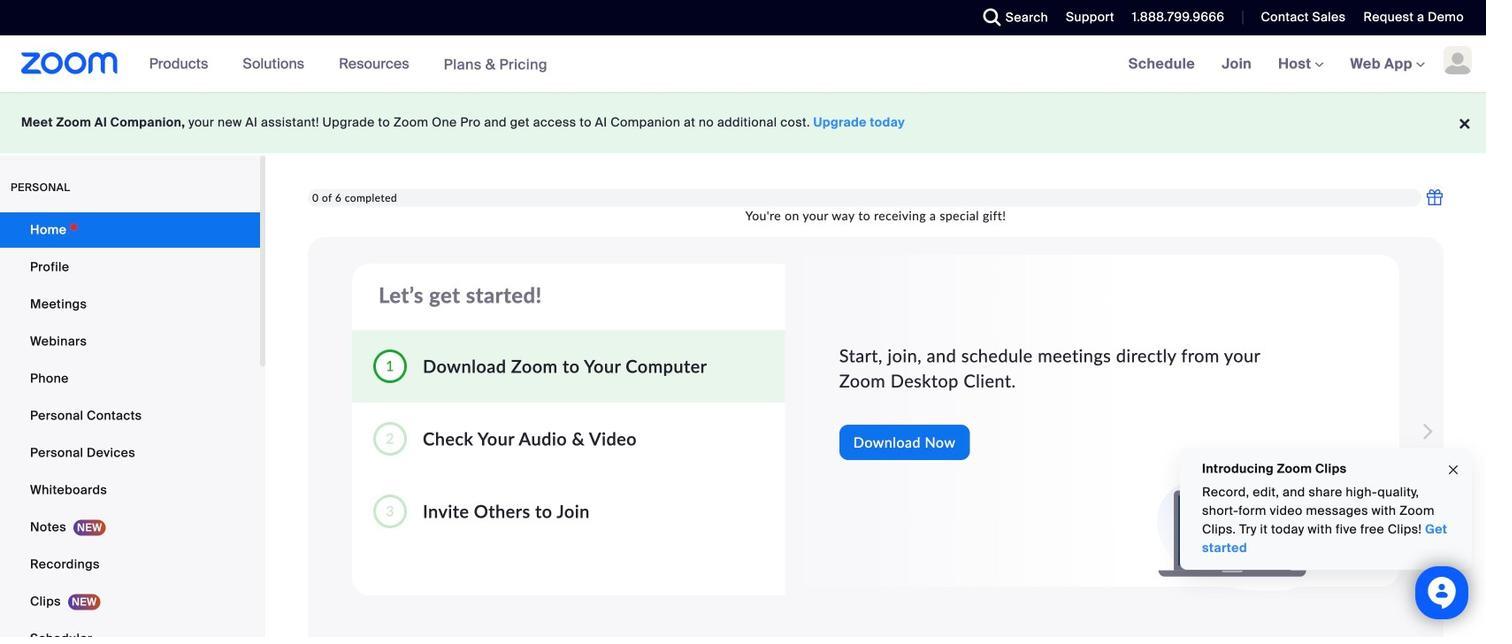 Task type: describe. For each thing, give the bounding box(es) containing it.
next image
[[1412, 414, 1437, 450]]

zoom logo image
[[21, 52, 118, 74]]

meetings navigation
[[1116, 35, 1487, 93]]



Task type: locate. For each thing, give the bounding box(es) containing it.
product information navigation
[[136, 35, 561, 93]]

personal menu menu
[[0, 212, 260, 637]]

footer
[[0, 92, 1487, 153]]

banner
[[0, 35, 1487, 93]]

close image
[[1447, 460, 1461, 480]]

profile picture image
[[1444, 46, 1473, 74]]



Task type: vqa. For each thing, say whether or not it's contained in the screenshot.
Personal Menu menu
yes



